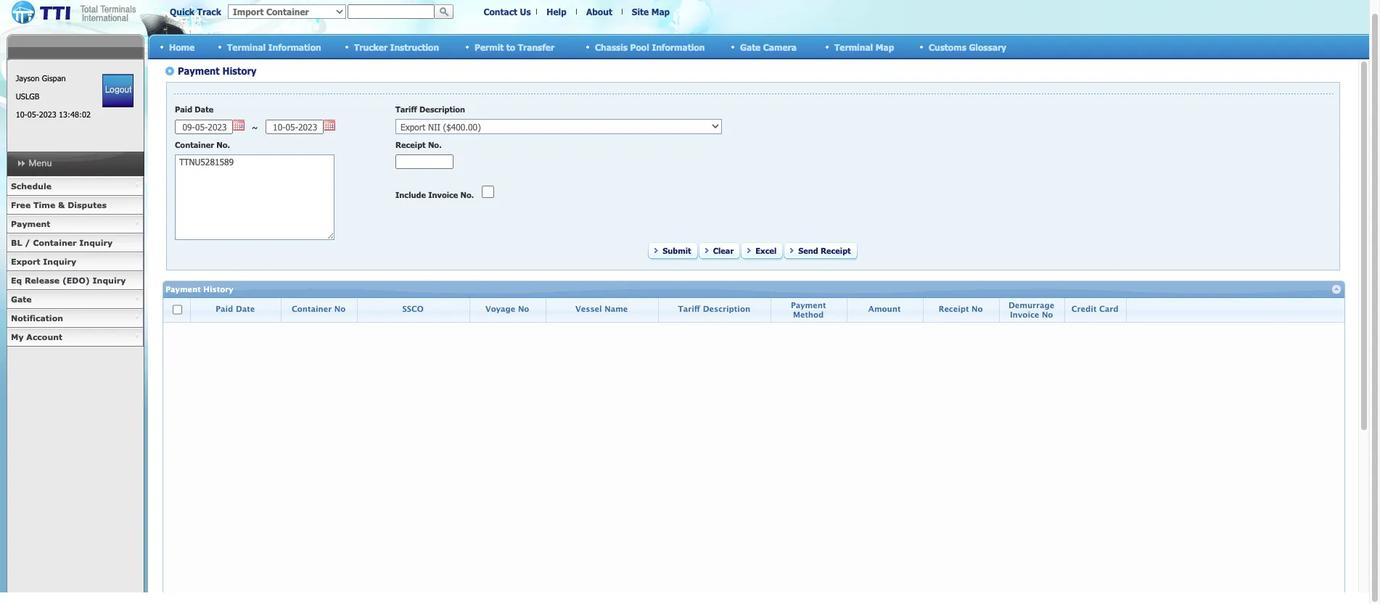 Task type: describe. For each thing, give the bounding box(es) containing it.
disputes
[[68, 200, 107, 210]]

13:48:02
[[59, 110, 91, 119]]

notification
[[11, 314, 63, 323]]

jayson
[[16, 73, 39, 83]]

bl / container inquiry
[[11, 238, 113, 247]]

eq release (edo) inquiry
[[11, 276, 126, 285]]

terminal for terminal information
[[227, 42, 266, 52]]

map for site map
[[651, 7, 670, 17]]

contact us link
[[484, 7, 531, 17]]

10-05-2023 13:48:02
[[16, 110, 91, 119]]

help
[[547, 7, 567, 17]]

gate camera
[[740, 42, 797, 52]]

05-
[[27, 110, 39, 119]]

bl
[[11, 238, 22, 247]]

payment link
[[7, 215, 144, 234]]

bl / container inquiry link
[[7, 234, 144, 253]]

home
[[169, 42, 195, 52]]

gate for gate camera
[[740, 42, 761, 52]]

schedule link
[[7, 177, 144, 196]]

about link
[[586, 7, 612, 17]]

/
[[25, 238, 30, 247]]

permit
[[475, 42, 504, 52]]

10-
[[16, 110, 27, 119]]

payment
[[11, 219, 50, 229]]

eq
[[11, 276, 22, 285]]

terminal for terminal map
[[835, 42, 873, 52]]

customs glossary
[[929, 42, 1007, 52]]

permit to transfer
[[475, 42, 555, 52]]

my account link
[[7, 328, 144, 347]]

schedule
[[11, 181, 52, 191]]

chassis pool information
[[595, 42, 705, 52]]

customs
[[929, 42, 967, 52]]

free time & disputes
[[11, 200, 107, 210]]

help link
[[547, 7, 567, 17]]



Task type: vqa. For each thing, say whether or not it's contained in the screenshot.
"10-"
yes



Task type: locate. For each thing, give the bounding box(es) containing it.
information
[[268, 42, 321, 52], [652, 42, 705, 52]]

release
[[25, 276, 60, 285]]

inquiry down payment link
[[79, 238, 113, 247]]

0 horizontal spatial map
[[651, 7, 670, 17]]

terminal map
[[835, 42, 894, 52]]

quick track
[[170, 7, 221, 17]]

0 vertical spatial inquiry
[[79, 238, 113, 247]]

2023
[[39, 110, 56, 119]]

0 vertical spatial map
[[651, 7, 670, 17]]

quick
[[170, 7, 195, 17]]

trucker instruction
[[354, 42, 439, 52]]

export inquiry
[[11, 257, 76, 266]]

gate down eq
[[11, 295, 32, 304]]

time
[[33, 200, 55, 210]]

terminal
[[227, 42, 266, 52], [835, 42, 873, 52]]

instruction
[[390, 42, 439, 52]]

about
[[586, 7, 612, 17]]

inquiry right '(edo)'
[[93, 276, 126, 285]]

gate left camera
[[740, 42, 761, 52]]

contact
[[484, 7, 517, 17]]

camera
[[763, 42, 797, 52]]

site map link
[[632, 7, 670, 17]]

chassis
[[595, 42, 628, 52]]

1 horizontal spatial terminal
[[835, 42, 873, 52]]

0 horizontal spatial terminal
[[227, 42, 266, 52]]

&
[[58, 200, 65, 210]]

terminal information
[[227, 42, 321, 52]]

gate for gate
[[11, 295, 32, 304]]

export inquiry link
[[7, 253, 144, 271]]

(edo)
[[62, 276, 90, 285]]

site map
[[632, 7, 670, 17]]

map right site
[[651, 7, 670, 17]]

map
[[651, 7, 670, 17], [876, 42, 894, 52]]

my account
[[11, 332, 62, 342]]

gate
[[740, 42, 761, 52], [11, 295, 32, 304]]

notification link
[[7, 309, 144, 328]]

None text field
[[348, 4, 435, 19]]

us
[[520, 7, 531, 17]]

1 information from the left
[[268, 42, 321, 52]]

contact us
[[484, 7, 531, 17]]

1 horizontal spatial map
[[876, 42, 894, 52]]

login image
[[102, 74, 134, 107]]

to
[[506, 42, 515, 52]]

trucker
[[354, 42, 388, 52]]

inquiry down bl / container inquiry
[[43, 257, 76, 266]]

inquiry for (edo)
[[93, 276, 126, 285]]

0 horizontal spatial information
[[268, 42, 321, 52]]

pool
[[630, 42, 649, 52]]

1 horizontal spatial gate
[[740, 42, 761, 52]]

site
[[632, 7, 649, 17]]

1 horizontal spatial information
[[652, 42, 705, 52]]

2 vertical spatial inquiry
[[93, 276, 126, 285]]

gispan
[[42, 73, 66, 83]]

uslgb
[[16, 91, 39, 101]]

container
[[33, 238, 77, 247]]

inquiry for container
[[79, 238, 113, 247]]

inquiry
[[79, 238, 113, 247], [43, 257, 76, 266], [93, 276, 126, 285]]

free
[[11, 200, 31, 210]]

free time & disputes link
[[7, 196, 144, 215]]

1 terminal from the left
[[227, 42, 266, 52]]

gate link
[[7, 290, 144, 309]]

map for terminal map
[[876, 42, 894, 52]]

1 vertical spatial gate
[[11, 295, 32, 304]]

my
[[11, 332, 24, 342]]

2 information from the left
[[652, 42, 705, 52]]

export
[[11, 257, 40, 266]]

eq release (edo) inquiry link
[[7, 271, 144, 290]]

track
[[197, 7, 221, 17]]

1 vertical spatial map
[[876, 42, 894, 52]]

transfer
[[518, 42, 555, 52]]

jayson gispan
[[16, 73, 66, 83]]

map left customs
[[876, 42, 894, 52]]

glossary
[[969, 42, 1007, 52]]

2 terminal from the left
[[835, 42, 873, 52]]

account
[[26, 332, 62, 342]]

0 vertical spatial gate
[[740, 42, 761, 52]]

gate inside gate link
[[11, 295, 32, 304]]

0 horizontal spatial gate
[[11, 295, 32, 304]]

1 vertical spatial inquiry
[[43, 257, 76, 266]]



